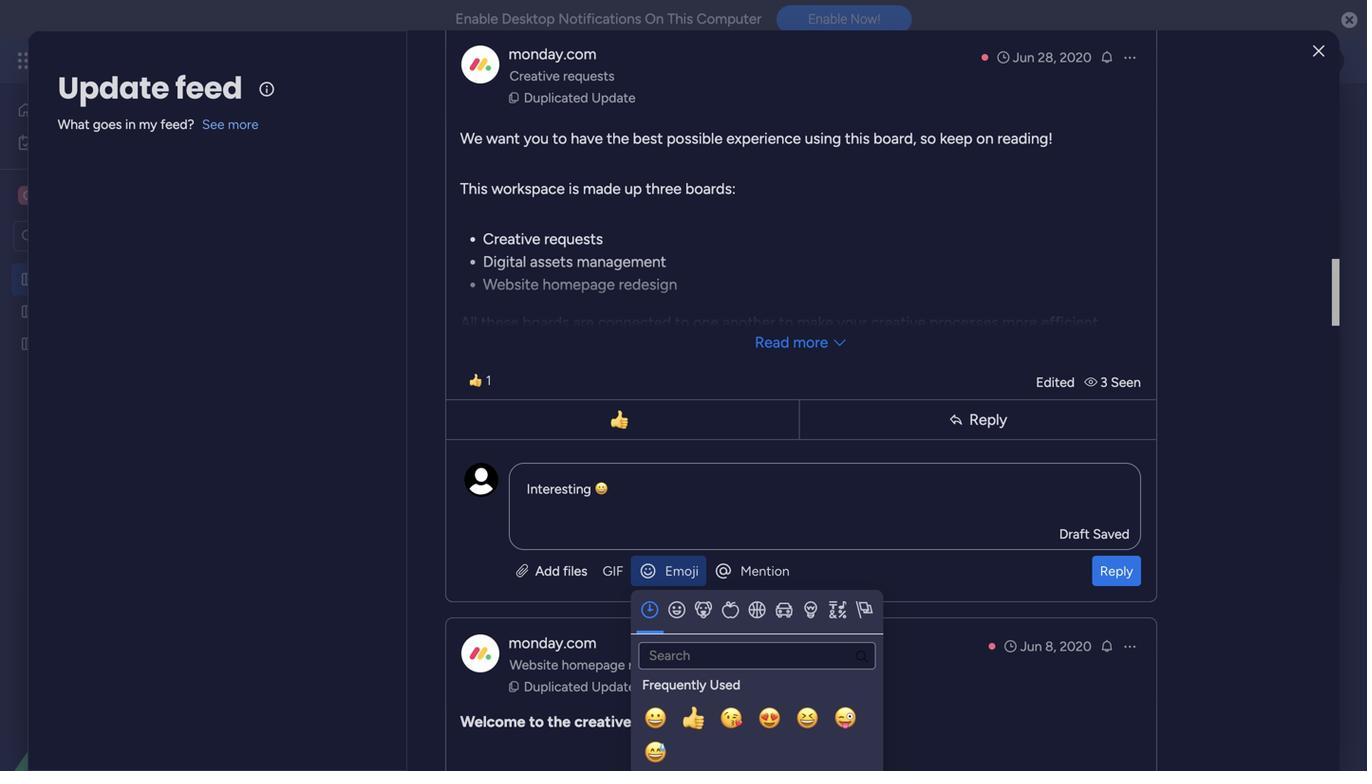 Task type: describe. For each thing, give the bounding box(es) containing it.
enable now!
[[808, 11, 881, 27]]

update for monday.com website homepage redesign
[[592, 679, 636, 696]]

add widget
[[440, 228, 510, 244]]

😜 button
[[827, 701, 865, 735]]

update up goes
[[58, 67, 169, 109]]

1 vertical spatial management
[[479, 98, 687, 141]]

more
[[807, 143, 837, 159]]

we want you to have the best possible experience using this board, so keep on reading!
[[460, 130, 1057, 148]]

collaborative whiteboard button
[[514, 171, 687, 201]]

dapulse attachment image
[[516, 564, 528, 580]]

may
[[1084, 366, 1103, 378]]

have
[[571, 130, 603, 148]]

reminder image for monday.com website homepage redesign
[[1099, 639, 1115, 654]]

jun for monday.com website homepage redesign
[[1020, 639, 1042, 655]]

monday marketplace image
[[1156, 51, 1175, 70]]

gif
[[603, 564, 623, 580]]

files
[[563, 564, 588, 580]]

monday.com website homepage redesign
[[509, 635, 680, 674]]

assets
[[530, 253, 573, 271]]

in
[[125, 116, 136, 132]]

to up read more
[[779, 314, 794, 332]]

👍
[[682, 705, 705, 735]]

more inside learn more about this package of templates here: https://youtu.be/9x6_kyyrn_e see more
[[327, 144, 357, 160]]

computer
[[697, 10, 762, 28]]

read
[[755, 334, 789, 352]]

options image
[[1122, 50, 1137, 65]]

want
[[486, 130, 520, 148]]

clear image
[[856, 651, 868, 664]]

skin color element
[[631, 591, 884, 772]]

update feed image
[[1072, 51, 1091, 70]]

😜
[[834, 705, 857, 735]]

my work link
[[11, 127, 231, 158]]

possible experience using
[[667, 130, 841, 148]]

enable desktop notifications on this computer
[[455, 10, 762, 28]]

asset
[[391, 98, 472, 141]]

﻿interesting 😀
[[527, 481, 608, 498]]

goes
[[93, 116, 122, 132]]

team
[[409, 178, 441, 194]]

boards
[[523, 314, 569, 332]]

close image
[[1313, 44, 1325, 58]]

😆
[[796, 705, 819, 735]]

unassigned
[[361, 417, 431, 433]]

make
[[797, 314, 833, 332]]

saved
[[1093, 527, 1130, 543]]

2020 for monday.com website homepage redesign
[[1060, 639, 1092, 655]]

more down "feed"
[[228, 116, 259, 132]]

Search field
[[550, 223, 607, 250]]

public board image
[[20, 271, 38, 289]]

update feed
[[58, 67, 242, 109]]

jun 8, 2020 link
[[1003, 638, 1092, 657]]

here:
[[556, 144, 585, 160]]

management inside creative requests digital assets management website homepage redesign
[[577, 253, 666, 271]]

v2 seen image
[[1084, 375, 1101, 391]]

3 seen
[[1101, 375, 1141, 391]]

emoji categories element
[[631, 591, 884, 634]]

activity button
[[1109, 104, 1199, 135]]

enable now! button
[[777, 5, 912, 33]]

(dam)
[[695, 98, 792, 141]]

on
[[976, 130, 994, 148]]

jun 8, 2020
[[1020, 639, 1092, 655]]

work inside option
[[65, 134, 94, 150]]

0 horizontal spatial digital
[[289, 98, 383, 141]]

😅 button
[[637, 735, 675, 769]]

collaborative whiteboard
[[535, 178, 687, 194]]

frequently used
[[642, 677, 741, 694]]

up three boards:
[[625, 180, 736, 198]]

november
[[376, 366, 425, 378]]

learn
[[291, 144, 323, 160]]

digital asset management (dam)
[[289, 98, 792, 141]]

this workspace is made up three boards:
[[460, 180, 736, 198]]

requests inside creative requests digital assets management website homepage redesign
[[544, 230, 603, 248]]

home link
[[11, 95, 231, 125]]

reminder image for monday.com creative requests
[[1099, 49, 1115, 65]]

activity
[[1117, 112, 1163, 128]]

😀 button
[[637, 701, 675, 735]]

all
[[460, 314, 477, 332]]

v2 search image
[[536, 226, 550, 247]]

workspace
[[492, 180, 565, 198]]

frequently used element
[[637, 670, 878, 769]]

dapulse close image
[[1342, 11, 1358, 30]]

3
[[1101, 375, 1108, 391]]

Digital asset management (DAM) field
[[284, 98, 797, 141]]

my
[[44, 134, 62, 150]]

collaborative
[[535, 178, 614, 194]]

notifications
[[558, 10, 641, 28]]

mention button
[[706, 556, 797, 587]]

lottie animation element
[[0, 580, 242, 772]]

😀 inside button
[[644, 705, 667, 735]]

my work option
[[11, 127, 231, 158]]

learn more about this package of templates here: https://youtu.be/9x6_kyyrn_e see more
[[291, 143, 837, 160]]

options image
[[1122, 639, 1137, 655]]

1 vertical spatial reply button
[[1093, 556, 1141, 587]]

1 horizontal spatial this
[[845, 130, 870, 148]]

redesign inside "monday.com website homepage redesign"
[[628, 658, 680, 674]]

home
[[42, 102, 78, 118]]

feed?
[[160, 116, 194, 132]]

made
[[583, 180, 621, 198]]

gif button
[[595, 556, 631, 587]]

monday.com creative requests
[[509, 45, 615, 84]]

read more button
[[446, 324, 1156, 362]]

duplicated for monday.com website homepage redesign
[[524, 679, 588, 696]]

my work
[[44, 134, 94, 150]]

reading!
[[998, 130, 1053, 148]]

all these boards are connected to one another to make your creative processes more efficient.
[[460, 314, 1102, 332]]

management inside button
[[192, 50, 295, 71]]

now!
[[851, 11, 881, 27]]

1
[[486, 373, 491, 389]]

of
[[477, 144, 490, 160]]



Task type: vqa. For each thing, say whether or not it's contained in the screenshot.
'Search' 'element'
yes



Task type: locate. For each thing, give the bounding box(es) containing it.
product
[[702, 639, 750, 655]]

1 vertical spatial creative
[[871, 314, 926, 332]]

seen
[[1111, 375, 1141, 391]]

1 vertical spatial see
[[781, 143, 803, 159]]

this
[[667, 10, 693, 28], [460, 180, 488, 198]]

add right dapulse attachment image
[[535, 564, 560, 580]]

more left efficient.
[[1002, 314, 1037, 332]]

december
[[492, 366, 540, 378]]

more right the learn
[[327, 144, 357, 160]]

1 vertical spatial public board image
[[20, 335, 38, 353]]

to left one at the top of page
[[675, 314, 690, 332]]

1 vertical spatial duplicated
[[524, 679, 588, 696]]

1 vertical spatial website
[[510, 658, 558, 674]]

2 reminder image from the top
[[1099, 639, 1115, 654]]

duplicated update down creative requests link
[[524, 90, 636, 106]]

option up may on the top right
[[1022, 287, 1096, 317]]

this down of
[[460, 180, 488, 198]]

reminder image
[[1099, 49, 1115, 65], [1099, 639, 1115, 654]]

draft
[[1059, 527, 1090, 543]]

1 vertical spatial welcome
[[460, 714, 526, 732]]

website inside creative requests digital assets management website homepage redesign
[[483, 276, 539, 294]]

add for add files
[[535, 564, 560, 580]]

jun inside jun 8, 2020 link
[[1020, 639, 1042, 655]]

homepage inside creative requests digital assets management website homepage redesign
[[543, 276, 615, 294]]

is
[[569, 180, 579, 198]]

1 horizontal spatial this
[[667, 10, 693, 28]]

board,
[[874, 130, 917, 148]]

0 vertical spatial 🎉
[[776, 79, 792, 97]]

1 vertical spatial reply
[[1100, 564, 1134, 580]]

2 workflow from the top
[[635, 714, 701, 732]]

0 vertical spatial duplicated
[[524, 90, 588, 106]]

website down dapulse attachment image
[[510, 658, 558, 674]]

reply
[[969, 411, 1008, 429], [1100, 564, 1134, 580]]

jun inside jun 28, 2020 link
[[1013, 49, 1035, 66]]

welcome to the creative workflow template! 🎉
[[460, 79, 792, 97], [460, 714, 792, 732]]

frequently
[[642, 677, 707, 694]]

website inside "monday.com website homepage redesign"
[[510, 658, 558, 674]]

1 2020 from the top
[[1060, 49, 1092, 66]]

these
[[481, 314, 519, 332]]

1 vertical spatial creative
[[483, 230, 541, 248]]

0 vertical spatial monday.com
[[509, 45, 597, 63]]

1 horizontal spatial option
[[1022, 287, 1096, 317]]

connected
[[598, 314, 671, 332]]

1 welcome to the creative workflow template! 🎉 from the top
[[460, 79, 792, 97]]

creative inside "monday.com creative requests"
[[510, 68, 560, 84]]

1 horizontal spatial enable
[[808, 11, 847, 27]]

2 vertical spatial the
[[548, 714, 571, 732]]

about
[[361, 144, 395, 160]]

digital down the "widget"
[[483, 253, 526, 271]]

0 vertical spatial jun
[[1013, 49, 1035, 66]]

welcome to the creative workflow template! 🎉 up 😅 button
[[460, 714, 792, 732]]

this right more
[[845, 130, 870, 148]]

workload
[[444, 178, 500, 194]]

creative requests link
[[507, 66, 618, 85]]

1 vertical spatial monday.com
[[509, 635, 597, 653]]

workflow
[[635, 79, 701, 97], [635, 714, 701, 732]]

2020 right 8,
[[1060, 639, 1092, 655]]

monday.com for monday.com creative requests
[[509, 45, 597, 63]]

digital inside creative requests digital assets management website homepage redesign
[[483, 253, 526, 271]]

this
[[845, 130, 870, 148], [399, 144, 420, 160]]

work management button
[[49, 36, 303, 85]]

1 vertical spatial jun
[[1020, 639, 1042, 655]]

the up digital asset management (dam) field
[[548, 79, 571, 97]]

this inside learn more about this package of templates here: https://youtu.be/9x6_kyyrn_e see more
[[399, 144, 420, 160]]

1 horizontal spatial work
[[153, 50, 188, 71]]

search element
[[631, 643, 884, 670]]

1 vertical spatial 😀
[[644, 705, 667, 735]]

option
[[0, 263, 242, 266], [1022, 287, 1096, 317]]

1 vertical spatial 🎉
[[776, 714, 792, 732]]

0 vertical spatial add
[[440, 228, 465, 244]]

this right on
[[667, 10, 693, 28]]

1 vertical spatial template!
[[705, 714, 773, 732]]

processes
[[930, 314, 999, 332]]

on
[[645, 10, 664, 28]]

😍 button
[[751, 701, 789, 735]]

😀 up 😅 button
[[644, 705, 667, 735]]

1 duplicated from the top
[[524, 90, 588, 106]]

😆 button
[[789, 701, 827, 735]]

monday.com up creative requests link
[[509, 45, 597, 63]]

0 vertical spatial digital
[[289, 98, 383, 141]]

c button
[[13, 179, 185, 212]]

1 vertical spatial the
[[607, 130, 629, 148]]

reminder image left options image
[[1099, 639, 1115, 654]]

😘 button
[[713, 701, 751, 735]]

1 horizontal spatial reply
[[1100, 564, 1134, 580]]

homepage inside "monday.com website homepage redesign"
[[562, 658, 625, 674]]

creative left '😀' button
[[574, 714, 632, 732]]

the
[[548, 79, 571, 97], [607, 130, 629, 148], [548, 714, 571, 732]]

creative inside creative requests digital assets management website homepage redesign
[[483, 230, 541, 248]]

﻿interesting
[[527, 481, 591, 498]]

emoji button
[[631, 556, 706, 587]]

management up see more link on the left
[[192, 50, 295, 71]]

jun left 8,
[[1020, 639, 1042, 655]]

management down the search field
[[577, 253, 666, 271]]

work up feed?
[[153, 50, 188, 71]]

😍
[[758, 705, 781, 735]]

desktop
[[502, 10, 555, 28]]

0 vertical spatial the
[[548, 79, 571, 97]]

0 vertical spatial 😀
[[595, 481, 608, 498]]

management up "here:"
[[479, 98, 687, 141]]

1 welcome from the top
[[460, 79, 526, 97]]

duplicated update for monday.com creative requests
[[524, 90, 636, 106]]

we
[[460, 130, 483, 148]]

8,
[[1045, 639, 1057, 655]]

2 duplicated from the top
[[524, 679, 588, 696]]

0 vertical spatial public board image
[[20, 303, 38, 321]]

0 vertical spatial see
[[202, 116, 225, 132]]

0 vertical spatial requests
[[563, 68, 615, 84]]

Search search field
[[639, 643, 876, 670]]

https://youtu.be/9x6_kyyrn_e
[[589, 144, 771, 160]]

enable for enable now!
[[808, 11, 847, 27]]

emoji
[[665, 564, 699, 580]]

so
[[920, 130, 936, 148]]

add left the "widget"
[[440, 228, 465, 244]]

to down website homepage redesign link
[[529, 714, 544, 732]]

see right feed?
[[202, 116, 225, 132]]

see inside learn more about this package of templates here: https://youtu.be/9x6_kyyrn_e see more
[[781, 143, 803, 159]]

duplicated down creative requests link
[[524, 90, 588, 106]]

0 vertical spatial website
[[483, 276, 539, 294]]

0 vertical spatial management
[[192, 50, 295, 71]]

to up digital asset management (dam) field
[[529, 79, 544, 97]]

0 horizontal spatial add
[[440, 228, 465, 244]]

website homepage redesign link
[[507, 656, 683, 675]]

jun
[[1013, 49, 1035, 66], [1020, 639, 1042, 655]]

0 horizontal spatial this
[[460, 180, 488, 198]]

see more link
[[202, 115, 259, 134]]

2 🎉 from the top
[[776, 714, 792, 732]]

2020 right 28,
[[1060, 49, 1092, 66]]

😀 right ﻿interesting
[[595, 481, 608, 498]]

1 vertical spatial option
[[1022, 287, 1096, 317]]

enable left now!
[[808, 11, 847, 27]]

creative up digital asset management (dam) field
[[510, 68, 560, 84]]

docs
[[741, 178, 771, 194]]

2 2020 from the top
[[1060, 639, 1092, 655]]

0 horizontal spatial enable
[[455, 10, 498, 28]]

requests down notifications
[[563, 68, 615, 84]]

c
[[23, 188, 32, 204]]

duplicated down website homepage redesign link
[[524, 679, 588, 696]]

0 horizontal spatial 😀
[[595, 481, 608, 498]]

0 horizontal spatial reply
[[969, 411, 1008, 429]]

are
[[573, 314, 594, 332]]

monday.com for monday.com website homepage redesign
[[509, 635, 597, 653]]

enable inside button
[[808, 11, 847, 27]]

1 template! from the top
[[705, 79, 773, 97]]

1 vertical spatial welcome to the creative workflow template! 🎉
[[460, 714, 792, 732]]

0 vertical spatial work
[[153, 50, 188, 71]]

feed
[[175, 67, 242, 109]]

best
[[633, 130, 663, 148]]

1 vertical spatial workflow
[[635, 714, 701, 732]]

update for monday.com creative requests
[[592, 90, 636, 106]]

workflow up best
[[635, 79, 701, 97]]

lottie animation image
[[0, 580, 242, 772]]

notifications image
[[1030, 51, 1049, 70]]

jun left 28,
[[1013, 49, 1035, 66]]

2 template! from the top
[[705, 714, 773, 732]]

0 horizontal spatial this
[[399, 144, 420, 160]]

team workload button
[[394, 171, 514, 201]]

monday.com up website homepage redesign link
[[509, 635, 597, 653]]

update up have
[[592, 90, 636, 106]]

monday.com inside "monday.com creative requests"
[[509, 45, 597, 63]]

1 image
[[1086, 39, 1103, 60]]

work down what
[[65, 134, 94, 150]]

0 vertical spatial this
[[667, 10, 693, 28]]

enable left desktop
[[455, 10, 498, 28]]

0 vertical spatial reply button
[[804, 404, 1153, 436]]

work management
[[153, 50, 295, 71]]

jun 28, 2020 link
[[996, 48, 1092, 67]]

1 monday.com from the top
[[509, 45, 597, 63]]

public board image
[[20, 303, 38, 321], [20, 335, 38, 353]]

welcome to the creative workflow template! 🎉 up best
[[460, 79, 792, 97]]

0 vertical spatial reminder image
[[1099, 49, 1115, 65]]

more down "make"
[[793, 334, 828, 352]]

creative up have
[[574, 79, 632, 97]]

list box
[[0, 260, 242, 617]]

1 workflow from the top
[[635, 79, 701, 97]]

digital up the learn
[[289, 98, 383, 141]]

1 vertical spatial digital
[[483, 253, 526, 271]]

1 horizontal spatial see
[[781, 143, 803, 159]]

1 horizontal spatial 😀
[[644, 705, 667, 735]]

workflow up 😅 button
[[635, 714, 701, 732]]

👍 button
[[675, 701, 713, 735]]

jun for monday.com creative requests
[[1013, 49, 1035, 66]]

edited
[[1036, 375, 1075, 391]]

creative up assets
[[483, 230, 541, 248]]

draft saved
[[1059, 527, 1130, 543]]

requests up assets
[[544, 230, 603, 248]]

0 vertical spatial 2020
[[1060, 49, 1092, 66]]

reply button down "saved" at the right bottom of the page
[[1093, 556, 1141, 587]]

😅
[[644, 739, 667, 769]]

2 public board image from the top
[[20, 335, 38, 353]]

2 vertical spatial creative
[[574, 714, 632, 732]]

2 welcome to the creative workflow template! 🎉 from the top
[[460, 714, 792, 732]]

add inside popup button
[[440, 228, 465, 244]]

requests inside "monday.com creative requests"
[[563, 68, 615, 84]]

what
[[58, 116, 90, 132]]

creative requests digital assets management website homepage redesign
[[483, 230, 677, 294]]

redesign up connected at the left top of page
[[619, 276, 677, 294]]

option down c 'button'
[[0, 263, 242, 266]]

home option
[[11, 95, 231, 125]]

1 vertical spatial 2020
[[1060, 639, 1092, 655]]

work
[[153, 50, 188, 71], [65, 134, 94, 150]]

duplicated update for monday.com website homepage redesign
[[524, 679, 636, 696]]

invite members image
[[1114, 51, 1133, 70]]

1 vertical spatial reminder image
[[1099, 639, 1115, 654]]

duplicated update down website homepage redesign link
[[524, 679, 636, 696]]

john smith image
[[1314, 46, 1345, 76]]

0 vertical spatial template!
[[705, 79, 773, 97]]

enable for enable desktop notifications on this computer
[[455, 10, 498, 28]]

show board description image
[[805, 110, 828, 129]]

0 vertical spatial creative
[[574, 79, 632, 97]]

1 enable from the left
[[455, 10, 498, 28]]

update
[[58, 67, 169, 109], [592, 90, 636, 106], [592, 679, 636, 696]]

0 vertical spatial option
[[0, 263, 242, 266]]

1 vertical spatial requests
[[544, 230, 603, 248]]

1 vertical spatial redesign
[[628, 658, 680, 674]]

🎉 up (dam)
[[776, 79, 792, 97]]

1 horizontal spatial add
[[535, 564, 560, 580]]

1 🎉 from the top
[[776, 79, 792, 97]]

0 vertical spatial welcome to the creative workflow template! 🎉
[[460, 79, 792, 97]]

0 vertical spatial workflow
[[635, 79, 701, 97]]

0 horizontal spatial see
[[202, 116, 225, 132]]

2 welcome from the top
[[460, 714, 526, 732]]

0 horizontal spatial option
[[0, 263, 242, 266]]

redesign inside creative requests digital assets management website homepage redesign
[[619, 276, 677, 294]]

package
[[424, 144, 474, 160]]

redesign up "frequently"
[[628, 658, 680, 674]]

1 reminder image from the top
[[1099, 49, 1115, 65]]

creative
[[574, 79, 632, 97], [871, 314, 926, 332], [574, 714, 632, 732]]

creative right the your
[[871, 314, 926, 332]]

workspace image
[[18, 185, 37, 206]]

0 horizontal spatial work
[[65, 134, 94, 150]]

1 vertical spatial homepage
[[562, 658, 625, 674]]

website up these
[[483, 276, 539, 294]]

0 vertical spatial welcome
[[460, 79, 526, 97]]

1 vertical spatial duplicated update
[[524, 679, 636, 696]]

😜 😅
[[644, 705, 857, 769]]

0 vertical spatial homepage
[[543, 276, 615, 294]]

keep
[[940, 130, 973, 148]]

2 duplicated update from the top
[[524, 679, 636, 696]]

0 vertical spatial redesign
[[619, 276, 677, 294]]

1 button
[[461, 369, 499, 392]]

1 vertical spatial work
[[65, 134, 94, 150]]

website
[[483, 276, 539, 294], [510, 658, 558, 674]]

1 public board image from the top
[[20, 303, 38, 321]]

1 vertical spatial this
[[460, 180, 488, 198]]

select product image
[[17, 51, 36, 70]]

the left best
[[607, 130, 629, 148]]

0 vertical spatial duplicated update
[[524, 90, 636, 106]]

😘
[[720, 705, 743, 735]]

2 monday.com from the top
[[509, 635, 597, 653]]

monday.com inside "monday.com website homepage redesign"
[[509, 635, 597, 653]]

the down website homepage redesign link
[[548, 714, 571, 732]]

work inside button
[[153, 50, 188, 71]]

one
[[693, 314, 719, 332]]

add widget button
[[405, 221, 518, 252]]

update down website homepage redesign link
[[592, 679, 636, 696]]

add for add widget
[[440, 228, 465, 244]]

duplicated for monday.com creative requests
[[524, 90, 588, 106]]

🎉 left 😆
[[776, 714, 792, 732]]

this right the about
[[399, 144, 420, 160]]

duplicated update
[[524, 90, 636, 106], [524, 679, 636, 696]]

1 duplicated update from the top
[[524, 90, 636, 106]]

0 vertical spatial creative
[[510, 68, 560, 84]]

1 vertical spatial add
[[535, 564, 560, 580]]

reminder image left options icon
[[1099, 49, 1115, 65]]

monday.com
[[509, 45, 597, 63], [509, 635, 597, 653]]

more inside button
[[793, 334, 828, 352]]

used
[[710, 677, 741, 694]]

see left more
[[781, 143, 803, 159]]

2 vertical spatial management
[[577, 253, 666, 271]]

reply button
[[804, 404, 1153, 436], [1093, 556, 1141, 587]]

0 vertical spatial reply
[[969, 411, 1008, 429]]

2020 for monday.com creative requests
[[1060, 49, 1092, 66]]

2 enable from the left
[[808, 11, 847, 27]]

1 horizontal spatial digital
[[483, 253, 526, 271]]

reply button down edited
[[804, 404, 1153, 436]]

to right you
[[553, 130, 567, 148]]



